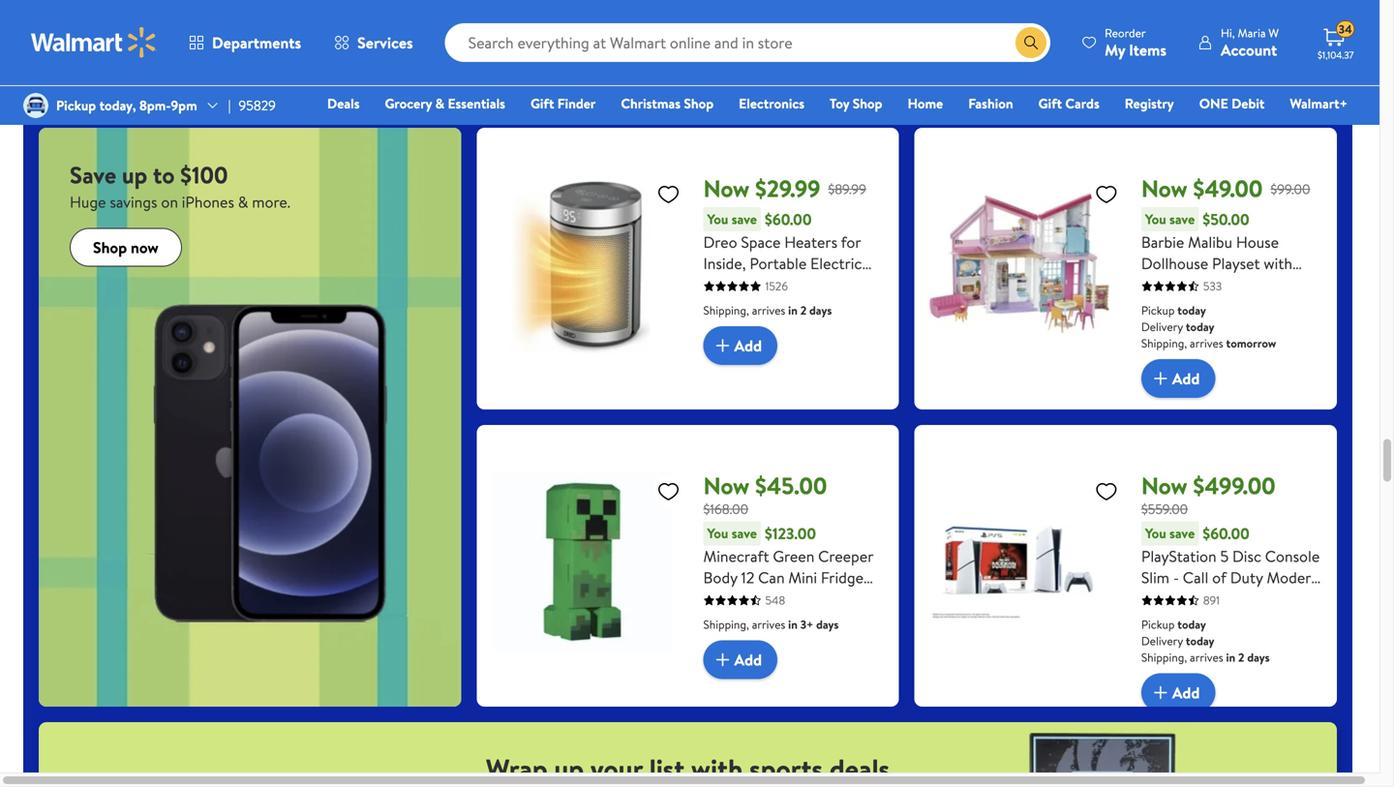 Task type: vqa. For each thing, say whether or not it's contained in the screenshot.


Task type: describe. For each thing, give the bounding box(es) containing it.
items
[[1129, 39, 1167, 61]]

-
[[1173, 567, 1179, 588]]

w inside now $45.00 $168.00 you save $123.00 minecraft green creeper body 12 can mini fridge 8l 2 door ambient lighting 25.2" h 9.5" w 9.1" d
[[842, 610, 856, 631]]

1 vertical spatial now
[[131, 237, 159, 258]]

fast
[[845, 338, 872, 359]]

save up to $100 huge savings on iphones & more.
[[70, 159, 290, 213]]

more.
[[252, 191, 290, 213]]

gifts
[[579, 15, 612, 39]]

shipping, arrives in 3+ days
[[704, 616, 839, 633]]

w inside hi, maria w account
[[1269, 25, 1279, 41]]

mode,
[[830, 317, 872, 338]]

now for $29.99
[[704, 172, 750, 205]]

you inside now $499.00 $559.00 you save $60.00 playstation 5 disc console slim - call of duty modern warfare iii bundle
[[1145, 524, 1167, 543]]

now $45.00 $168.00 you save $123.00 minecraft green creeper body 12 can mini fridge 8l 2 door ambient lighting 25.2" h 9.5" w 9.1" d
[[704, 470, 879, 652]]

gift for gift cards
[[1039, 94, 1062, 113]]

walmart image
[[31, 27, 157, 58]]

one
[[1200, 94, 1229, 113]]

1 horizontal spatial now
[[693, 63, 721, 84]]

in for $45.00
[[788, 616, 798, 633]]

inside,
[[704, 253, 746, 274]]

$45.00
[[755, 470, 827, 502]]

(6
[[1224, 295, 1238, 317]]

with inside you save $60.00 dreo space heaters for inside, portable electric heater for home with thermostat, 1-12h timer, eco mode and fan mode, 1500w ptc ceramic fast safety energy efficient heater for office bedroom, silver
[[822, 274, 851, 295]]

add for now $499.00
[[1173, 682, 1200, 703]]

add to cart image for now $499.00
[[1149, 367, 1173, 390]]

pickup for now $499.00
[[1142, 616, 1175, 633]]

533
[[1204, 278, 1222, 294]]

services
[[357, 32, 413, 53]]

fan
[[802, 317, 826, 338]]

12h
[[799, 295, 824, 317]]

shipping, inside pickup today delivery today shipping, arrives in 2 days
[[1142, 649, 1187, 666]]

for left office
[[753, 381, 773, 402]]

space
[[741, 232, 781, 253]]

handy gifts for them. huge savings for you.
[[526, 15, 850, 39]]

$1,104.37
[[1318, 48, 1354, 61]]

hi,
[[1221, 25, 1235, 41]]

save inside you save $50.00 barbie malibu house dollhouse playset with 25+ furniture and accessories (6 rooms)
[[1170, 210, 1195, 229]]

creeper
[[818, 546, 873, 567]]

$49.00
[[1193, 172, 1263, 205]]

house
[[1237, 232, 1279, 253]]

add button for now $29.99
[[704, 326, 778, 365]]

add for now $45.00
[[735, 649, 762, 670]]

malibu
[[1188, 232, 1233, 253]]

1 horizontal spatial &
[[435, 94, 445, 113]]

95829
[[239, 96, 276, 115]]

shipping, arrives in 2 days
[[704, 302, 832, 319]]

add button for now $499.00
[[1142, 674, 1216, 712]]

shipping, inside pickup today delivery today shipping, arrives tomorrow
[[1142, 335, 1187, 352]]

today down furniture
[[1178, 302, 1206, 319]]

services button
[[318, 19, 430, 66]]

energy
[[750, 359, 797, 381]]

pickup for now $49.00
[[1142, 302, 1175, 319]]

add to cart image
[[1149, 681, 1173, 705]]

2 inside pickup today delivery today shipping, arrives in 2 days
[[1239, 649, 1245, 666]]

one debit
[[1200, 94, 1265, 113]]

2 vertical spatial add to cart image
[[711, 648, 735, 672]]

shipping, down 8l
[[704, 616, 749, 633]]

registry link
[[1116, 93, 1183, 114]]

home link
[[899, 93, 952, 114]]

now $49.00 $99.00
[[1142, 172, 1311, 205]]

fridge
[[821, 567, 864, 588]]

slim
[[1142, 567, 1170, 588]]

christmas shop
[[621, 94, 714, 113]]

minecraft
[[704, 546, 769, 567]]

$60.00 inside now $499.00 $559.00 you save $60.00 playstation 5 disc console slim - call of duty modern warfare iii bundle
[[1203, 523, 1250, 544]]

1-
[[788, 295, 799, 317]]

huge for $100
[[70, 191, 106, 213]]

add to cart image for now $45.00
[[711, 334, 735, 357]]

now for $45.00
[[704, 470, 750, 502]]

gift finder link
[[522, 93, 605, 114]]

playstation
[[1142, 546, 1217, 567]]

tomorrow
[[1226, 335, 1277, 352]]

my
[[1105, 39, 1126, 61]]

today down accessories
[[1186, 319, 1215, 335]]

3+
[[801, 616, 814, 633]]

dollhouse
[[1142, 253, 1209, 274]]

shop right 'toy' at the top
[[853, 94, 883, 113]]

add to favorites list, playstation 5 disc console slim - call of duty modern warfare iii bundle image
[[1095, 479, 1118, 504]]

door
[[736, 588, 770, 610]]

shipping, up the 1500w
[[704, 302, 749, 319]]

maria
[[1238, 25, 1266, 41]]

9.1"
[[859, 610, 879, 631]]

25+
[[1142, 274, 1168, 295]]

and inside you save $60.00 dreo space heaters for inside, portable electric heater for home with thermostat, 1-12h timer, eco mode and fan mode, 1500w ptc ceramic fast safety energy efficient heater for office bedroom, silver
[[774, 317, 799, 338]]

grocery & essentials link
[[376, 93, 514, 114]]

barbie
[[1142, 232, 1185, 253]]

0 vertical spatial shop now button
[[640, 58, 736, 89]]

eco
[[704, 317, 729, 338]]

toy shop link
[[821, 93, 891, 114]]

portable
[[750, 253, 807, 274]]

add to favorites list, minecraft green creeper body 12 can mini fridge 8l 2 door ambient lighting 25.2" h 9.5" w 9.1" d image
[[657, 479, 680, 504]]

playset
[[1212, 253, 1260, 274]]

one debit link
[[1191, 93, 1274, 114]]

grocery
[[385, 94, 432, 113]]

huge for them.
[[690, 15, 731, 39]]

save inside you save $60.00 dreo space heaters for inside, portable electric heater for home with thermostat, 1-12h timer, eco mode and fan mode, 1500w ptc ceramic fast safety energy efficient heater for office bedroom, silver
[[732, 210, 757, 229]]

shop down save at left
[[93, 237, 127, 258]]

them.
[[643, 15, 686, 39]]

electric
[[811, 253, 862, 274]]

you inside you save $60.00 dreo space heaters for inside, portable electric heater for home with thermostat, 1-12h timer, eco mode and fan mode, 1500w ptc ceramic fast safety energy efficient heater for office bedroom, silver
[[707, 210, 729, 229]]

shop up christmas shop
[[655, 63, 689, 84]]

add button for now $49.00
[[1142, 359, 1216, 398]]

you save $50.00 barbie malibu house dollhouse playset with 25+ furniture and accessories (6 rooms)
[[1142, 209, 1293, 317]]

$99.00
[[1271, 179, 1311, 198]]

savings for them.
[[735, 15, 788, 39]]

gift finder
[[531, 94, 596, 113]]

safety
[[704, 359, 746, 381]]

h
[[798, 610, 810, 631]]

add button for now $45.00
[[704, 641, 778, 679]]

& inside save up to $100 huge savings on iphones & more.
[[238, 191, 248, 213]]

1 vertical spatial shop now button
[[70, 228, 182, 267]]

now for $49.00
[[1142, 172, 1188, 205]]

in inside pickup today delivery today shipping, arrives in 2 days
[[1226, 649, 1236, 666]]

9.5"
[[814, 610, 838, 631]]

shop now for the shop now button to the top
[[655, 63, 721, 84]]

gift cards
[[1039, 94, 1100, 113]]

furniture
[[1171, 274, 1233, 295]]

iii
[[1199, 588, 1211, 610]]

0 vertical spatial pickup
[[56, 96, 96, 115]]

deals link
[[319, 93, 368, 114]]

dreo
[[704, 232, 737, 253]]

12
[[741, 567, 755, 588]]



Task type: locate. For each thing, give the bounding box(es) containing it.
2 right 1-
[[801, 302, 807, 319]]

w right maria
[[1269, 25, 1279, 41]]

25.2"
[[761, 610, 795, 631]]

and inside you save $50.00 barbie malibu house dollhouse playset with 25+ furniture and accessories (6 rooms)
[[1237, 274, 1261, 295]]

now up dreo
[[704, 172, 750, 205]]

today,
[[99, 96, 136, 115]]

0 vertical spatial and
[[1237, 274, 1261, 295]]

save
[[70, 159, 116, 191]]

pickup left the today,
[[56, 96, 96, 115]]

call
[[1183, 567, 1209, 588]]

$123.00
[[765, 523, 816, 544]]

add up safety
[[735, 335, 762, 356]]

mini
[[789, 567, 817, 588]]

iphones
[[182, 191, 234, 213]]

Search search field
[[445, 23, 1051, 62]]

shop now
[[655, 63, 721, 84], [93, 237, 159, 258]]

savings left on
[[110, 191, 157, 213]]

shipping, up add to cart icon
[[1142, 649, 1187, 666]]

savings left you.
[[735, 15, 788, 39]]

for right gifts
[[616, 15, 639, 39]]

save inside now $499.00 $559.00 you save $60.00 playstation 5 disc console slim - call of duty modern warfare iii bundle
[[1170, 524, 1195, 543]]

now $29.99 $89.99
[[704, 172, 867, 205]]

days for $45.00
[[816, 616, 839, 633]]

2 heater from the top
[[704, 381, 750, 402]]

gift for gift finder
[[531, 94, 554, 113]]

1 heater from the top
[[704, 274, 750, 295]]

add to cart image up safety
[[711, 334, 735, 357]]

0 horizontal spatial and
[[774, 317, 799, 338]]

huge left the up
[[70, 191, 106, 213]]

add down pickup today delivery today shipping, arrives tomorrow
[[1173, 368, 1200, 389]]

rooms)
[[1242, 295, 1293, 317]]

of
[[1213, 567, 1227, 588]]

walmart+ link
[[1281, 93, 1357, 114]]

thermostat,
[[704, 295, 784, 317]]

you up dreo
[[707, 210, 729, 229]]

fashion
[[969, 94, 1013, 113]]

bedroom,
[[704, 402, 769, 423]]

add for now $49.00
[[1173, 368, 1200, 389]]

1 vertical spatial home
[[777, 274, 818, 295]]

891
[[1204, 592, 1220, 609]]

now for $499.00
[[1142, 470, 1188, 502]]

silver
[[773, 402, 810, 423]]

you save $60.00 dreo space heaters for inside, portable electric heater for home with thermostat, 1-12h timer, eco mode and fan mode, 1500w ptc ceramic fast safety energy efficient heater for office bedroom, silver
[[704, 209, 872, 423]]

add
[[735, 335, 762, 356], [1173, 368, 1200, 389], [735, 649, 762, 670], [1173, 682, 1200, 703]]

now down save up to $100 huge savings on iphones & more.
[[131, 237, 159, 258]]

now inside now $45.00 $168.00 you save $123.00 minecraft green creeper body 12 can mini fridge 8l 2 door ambient lighting 25.2" h 9.5" w 9.1" d
[[704, 470, 750, 502]]

shop
[[655, 63, 689, 84], [684, 94, 714, 113], [853, 94, 883, 113], [93, 237, 127, 258]]

0 vertical spatial $60.00
[[765, 209, 812, 230]]

0 vertical spatial huge
[[690, 15, 731, 39]]

1 gift from the left
[[531, 94, 554, 113]]

save inside now $45.00 $168.00 you save $123.00 minecraft green creeper body 12 can mini fridge 8l 2 door ambient lighting 25.2" h 9.5" w 9.1" d
[[732, 524, 757, 543]]

for right heaters
[[841, 232, 861, 253]]

8l
[[704, 588, 720, 610]]

today down "891"
[[1186, 633, 1215, 649]]

in left h
[[788, 616, 798, 633]]

$100
[[180, 159, 228, 191]]

1 vertical spatial huge
[[70, 191, 106, 213]]

1 horizontal spatial with
[[1264, 253, 1293, 274]]

$60.00 inside you save $60.00 dreo space heaters for inside, portable electric heater for home with thermostat, 1-12h timer, eco mode and fan mode, 1500w ptc ceramic fast safety energy efficient heater for office bedroom, silver
[[765, 209, 812, 230]]

registry
[[1125, 94, 1174, 113]]

0 horizontal spatial shop now
[[93, 237, 159, 258]]

1 vertical spatial days
[[816, 616, 839, 633]]

departments
[[212, 32, 301, 53]]

fashion link
[[960, 93, 1022, 114]]

and right 533
[[1237, 274, 1261, 295]]

and
[[1237, 274, 1261, 295], [774, 317, 799, 338]]

reorder my items
[[1105, 25, 1167, 61]]

delivery down warfare in the right bottom of the page
[[1142, 633, 1183, 649]]

0 vertical spatial now
[[693, 63, 721, 84]]

arrives down 548
[[752, 616, 786, 633]]

accessories
[[1142, 295, 1220, 317]]

in for save
[[788, 302, 798, 319]]

0 horizontal spatial &
[[238, 191, 248, 213]]

0 vertical spatial delivery
[[1142, 319, 1183, 335]]

2 gift from the left
[[1039, 94, 1062, 113]]

huge inside save up to $100 huge savings on iphones & more.
[[70, 191, 106, 213]]

today down the iii
[[1178, 616, 1206, 633]]

delivery down accessories
[[1142, 319, 1183, 335]]

1 vertical spatial and
[[774, 317, 799, 338]]

in left 12h
[[788, 302, 798, 319]]

now up christmas shop link
[[693, 63, 721, 84]]

shipping, down accessories
[[1142, 335, 1187, 352]]

1 horizontal spatial w
[[1269, 25, 1279, 41]]

you down $168.00
[[707, 524, 729, 543]]

|
[[228, 96, 231, 115]]

1 vertical spatial savings
[[110, 191, 157, 213]]

1500w
[[704, 338, 749, 359]]

2 horizontal spatial 2
[[1239, 649, 1245, 666]]

arrives left tomorrow
[[1190, 335, 1224, 352]]

0 vertical spatial add to cart image
[[711, 334, 735, 357]]

bundle
[[1215, 588, 1261, 610]]

& left more.
[[238, 191, 248, 213]]

add to cart image
[[711, 334, 735, 357], [1149, 367, 1173, 390], [711, 648, 735, 672]]

1526
[[765, 278, 788, 294]]

1 horizontal spatial shop now button
[[640, 58, 736, 89]]

delivery for you
[[1142, 319, 1183, 335]]

gift
[[531, 94, 554, 113], [1039, 94, 1062, 113]]

add to cart image down "lighting"
[[711, 648, 735, 672]]

efficient
[[800, 359, 858, 381]]

arrives inside pickup today delivery today shipping, arrives tomorrow
[[1190, 335, 1224, 352]]

1 vertical spatial w
[[842, 610, 856, 631]]

1 horizontal spatial gift
[[1039, 94, 1062, 113]]

0 vertical spatial shop now
[[655, 63, 721, 84]]

add to favorites list, barbie malibu house dollhouse playset with 25+ furniture and accessories (6 rooms) image
[[1095, 182, 1118, 206]]

account
[[1221, 39, 1278, 61]]

arrives
[[752, 302, 786, 319], [1190, 335, 1224, 352], [752, 616, 786, 633], [1190, 649, 1224, 666]]

0 horizontal spatial shop now button
[[70, 228, 182, 267]]

green
[[773, 546, 815, 567]]

1 vertical spatial &
[[238, 191, 248, 213]]

days right 3+
[[816, 616, 839, 633]]

34
[[1339, 21, 1352, 37]]

with inside you save $50.00 barbie malibu house dollhouse playset with 25+ furniture and accessories (6 rooms)
[[1264, 253, 1293, 274]]

0 vertical spatial savings
[[735, 15, 788, 39]]

shop now for bottommost the shop now button
[[93, 237, 159, 258]]

add for now $29.99
[[735, 335, 762, 356]]

heater
[[704, 274, 750, 295], [704, 381, 750, 402]]

1 horizontal spatial huge
[[690, 15, 731, 39]]

body
[[704, 567, 738, 588]]

savings inside save up to $100 huge savings on iphones & more.
[[110, 191, 157, 213]]

now up "barbie"
[[1142, 172, 1188, 205]]

shop right christmas at the top left
[[684, 94, 714, 113]]

1 vertical spatial heater
[[704, 381, 750, 402]]

home
[[908, 94, 943, 113], [777, 274, 818, 295]]

2 down "bundle"
[[1239, 649, 1245, 666]]

delivery inside pickup today delivery today shipping, arrives in 2 days
[[1142, 633, 1183, 649]]

$29.99
[[755, 172, 821, 205]]

2 vertical spatial 2
[[1239, 649, 1245, 666]]

can
[[758, 567, 785, 588]]

ceramic
[[784, 338, 841, 359]]

gift inside gift cards link
[[1039, 94, 1062, 113]]

2 vertical spatial in
[[1226, 649, 1236, 666]]

add to favorites list, dreo space heaters for inside, portable electric heater for home with thermostat, 1-12h timer, eco mode and fan mode, 1500w ptc ceramic fast safety energy efficient heater for office bedroom, silver image
[[657, 182, 680, 206]]

0 horizontal spatial home
[[777, 274, 818, 295]]

you
[[707, 210, 729, 229], [1145, 210, 1167, 229], [707, 524, 729, 543], [1145, 524, 1167, 543]]

days right 1-
[[810, 302, 832, 319]]

now
[[704, 172, 750, 205], [1142, 172, 1188, 205], [704, 470, 750, 502], [1142, 470, 1188, 502]]

save up space
[[732, 210, 757, 229]]

add down the shipping, arrives in 3+ days
[[735, 649, 762, 670]]

0 vertical spatial 2
[[801, 302, 807, 319]]

$89.99
[[828, 179, 867, 198]]

add to cart image down pickup today delivery today shipping, arrives tomorrow
[[1149, 367, 1173, 390]]

heaters
[[785, 232, 838, 253]]

pickup today, 8pm-9pm
[[56, 96, 197, 115]]

delivery
[[1142, 319, 1183, 335], [1142, 633, 1183, 649]]

1 delivery from the top
[[1142, 319, 1183, 335]]

pickup down 25+
[[1142, 302, 1175, 319]]

modern
[[1267, 567, 1320, 588]]

0 horizontal spatial with
[[822, 274, 851, 295]]

shop now button down on
[[70, 228, 182, 267]]

8pm-
[[139, 96, 171, 115]]

0 vertical spatial home
[[908, 94, 943, 113]]

& right grocery
[[435, 94, 445, 113]]

1 horizontal spatial shop now
[[655, 63, 721, 84]]

 image
[[23, 93, 48, 118]]

gift left cards
[[1039, 94, 1062, 113]]

0 vertical spatial heater
[[704, 274, 750, 295]]

days down "bundle"
[[1248, 649, 1270, 666]]

arrives left 1-
[[752, 302, 786, 319]]

with up mode,
[[822, 274, 851, 295]]

$559.00
[[1142, 500, 1188, 519]]

$60.00
[[765, 209, 812, 230], [1203, 523, 1250, 544]]

pickup inside pickup today delivery today shipping, arrives in 2 days
[[1142, 616, 1175, 633]]

with right playset
[[1264, 253, 1293, 274]]

0 horizontal spatial $60.00
[[765, 209, 812, 230]]

and left fan at top right
[[774, 317, 799, 338]]

2 delivery from the top
[[1142, 633, 1183, 649]]

shipping,
[[704, 302, 749, 319], [1142, 335, 1187, 352], [704, 616, 749, 633], [1142, 649, 1187, 666]]

save up "barbie"
[[1170, 210, 1195, 229]]

1 vertical spatial delivery
[[1142, 633, 1183, 649]]

0 vertical spatial w
[[1269, 25, 1279, 41]]

2
[[801, 302, 807, 319], [724, 588, 732, 610], [1239, 649, 1245, 666]]

pickup inside pickup today delivery today shipping, arrives tomorrow
[[1142, 302, 1175, 319]]

delivery for now
[[1142, 633, 1183, 649]]

now right add to favorites list, minecraft green creeper body 12 can mini fridge 8l 2 door ambient lighting 25.2" h 9.5" w 9.1" d icon
[[704, 470, 750, 502]]

$168.00
[[704, 500, 749, 519]]

shop now up christmas shop link
[[655, 63, 721, 84]]

you inside you save $50.00 barbie malibu house dollhouse playset with 25+ furniture and accessories (6 rooms)
[[1145, 210, 1167, 229]]

cards
[[1066, 94, 1100, 113]]

shop now button up christmas shop link
[[640, 58, 736, 89]]

0 horizontal spatial huge
[[70, 191, 106, 213]]

save up playstation
[[1170, 524, 1195, 543]]

christmas
[[621, 94, 681, 113]]

1 vertical spatial in
[[788, 616, 798, 633]]

for left you.
[[792, 15, 815, 39]]

now $499.00 $559.00 you save $60.00 playstation 5 disc console slim - call of duty modern warfare iii bundle
[[1142, 470, 1320, 610]]

Walmart Site-Wide search field
[[445, 23, 1051, 62]]

548
[[765, 592, 785, 609]]

you down $559.00
[[1145, 524, 1167, 543]]

savings for $100
[[110, 191, 157, 213]]

pickup today delivery today shipping, arrives tomorrow
[[1142, 302, 1277, 352]]

0 horizontal spatial 2
[[724, 588, 732, 610]]

2 right 8l
[[724, 588, 732, 610]]

w
[[1269, 25, 1279, 41], [842, 610, 856, 631]]

arrives down "891"
[[1190, 649, 1224, 666]]

add down pickup today delivery today shipping, arrives in 2 days
[[1173, 682, 1200, 703]]

1 vertical spatial 2
[[724, 588, 732, 610]]

0 horizontal spatial now
[[131, 237, 159, 258]]

save up minecraft on the bottom right
[[732, 524, 757, 543]]

1 horizontal spatial and
[[1237, 274, 1261, 295]]

2 vertical spatial pickup
[[1142, 616, 1175, 633]]

0 vertical spatial in
[[788, 302, 798, 319]]

0 horizontal spatial savings
[[110, 191, 157, 213]]

toy
[[830, 94, 850, 113]]

shop now down the up
[[93, 237, 159, 258]]

hi, maria w account
[[1221, 25, 1279, 61]]

pickup
[[56, 96, 96, 115], [1142, 302, 1175, 319], [1142, 616, 1175, 633]]

heater down dreo
[[704, 274, 750, 295]]

0 horizontal spatial gift
[[531, 94, 554, 113]]

home inside you save $60.00 dreo space heaters for inside, portable electric heater for home with thermostat, 1-12h timer, eco mode and fan mode, 1500w ptc ceramic fast safety energy efficient heater for office bedroom, silver
[[777, 274, 818, 295]]

$499.00
[[1193, 470, 1276, 502]]

2 vertical spatial days
[[1248, 649, 1270, 666]]

$60.00 up 5
[[1203, 523, 1250, 544]]

up
[[122, 159, 147, 191]]

deals
[[327, 94, 360, 113]]

you.
[[819, 15, 850, 39]]

days for save
[[810, 302, 832, 319]]

0 horizontal spatial w
[[842, 610, 856, 631]]

gift left the finder at top left
[[531, 94, 554, 113]]

days inside pickup today delivery today shipping, arrives in 2 days
[[1248, 649, 1270, 666]]

in down "bundle"
[[1226, 649, 1236, 666]]

w left 9.1"
[[842, 610, 856, 631]]

0 vertical spatial days
[[810, 302, 832, 319]]

search icon image
[[1024, 35, 1039, 50]]

on
[[161, 191, 178, 213]]

1 horizontal spatial home
[[908, 94, 943, 113]]

gift cards link
[[1030, 93, 1109, 114]]

1 horizontal spatial 2
[[801, 302, 807, 319]]

1 vertical spatial $60.00
[[1203, 523, 1250, 544]]

d
[[704, 631, 715, 652]]

heater down the 1500w
[[704, 381, 750, 402]]

0 vertical spatial &
[[435, 94, 445, 113]]

$60.00 down '$29.99'
[[765, 209, 812, 230]]

huge right 'them.'
[[690, 15, 731, 39]]

2 inside now $45.00 $168.00 you save $123.00 minecraft green creeper body 12 can mini fridge 8l 2 door ambient lighting 25.2" h 9.5" w 9.1" d
[[724, 588, 732, 610]]

1 vertical spatial pickup
[[1142, 302, 1175, 319]]

ptc
[[753, 338, 781, 359]]

christmas shop link
[[612, 93, 723, 114]]

now inside now $499.00 $559.00 you save $60.00 playstation 5 disc console slim - call of duty modern warfare iii bundle
[[1142, 470, 1188, 502]]

you up "barbie"
[[1145, 210, 1167, 229]]

1 horizontal spatial $60.00
[[1203, 523, 1250, 544]]

arrives inside pickup today delivery today shipping, arrives in 2 days
[[1190, 649, 1224, 666]]

delivery inside pickup today delivery today shipping, arrives tomorrow
[[1142, 319, 1183, 335]]

1 vertical spatial add to cart image
[[1149, 367, 1173, 390]]

for up shipping, arrives in 2 days
[[753, 274, 773, 295]]

1 horizontal spatial savings
[[735, 15, 788, 39]]

1 vertical spatial shop now
[[93, 237, 159, 258]]

disc
[[1233, 546, 1262, 567]]

gift inside gift finder link
[[531, 94, 554, 113]]

5
[[1221, 546, 1229, 567]]

pickup today delivery today shipping, arrives in 2 days
[[1142, 616, 1270, 666]]

pickup down warfare in the right bottom of the page
[[1142, 616, 1175, 633]]

now right 'add to favorites list, playstation 5 disc console slim - call of duty modern warfare iii bundle' image
[[1142, 470, 1188, 502]]

you inside now $45.00 $168.00 you save $123.00 minecraft green creeper body 12 can mini fridge 8l 2 door ambient lighting 25.2" h 9.5" w 9.1" d
[[707, 524, 729, 543]]

handy
[[526, 15, 575, 39]]



